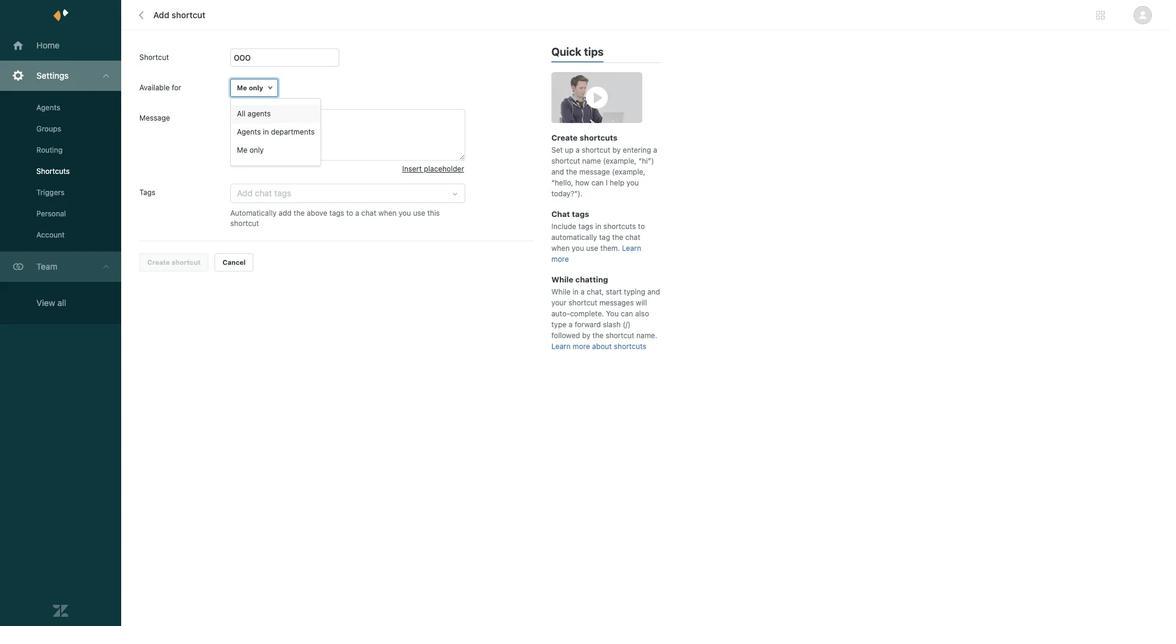 Task type: vqa. For each thing, say whether or not it's contained in the screenshot.
Create shortcut
yes



Task type: describe. For each thing, give the bounding box(es) containing it.
shortcut down (/)
[[606, 331, 635, 340]]

quick
[[552, 45, 582, 58]]

shortcuts inside while chatting while in a chat, start typing and your shortcut messages will auto-complete. you can also type a forward slash (/) followed by the shortcut name. learn more about shortcuts
[[614, 342, 647, 351]]

shortcut up "complete."
[[569, 298, 598, 307]]

for
[[172, 83, 181, 92]]

name
[[583, 156, 601, 166]]

tags
[[139, 188, 156, 197]]

shortcuts inside include tags in shortcuts to automatically tag the chat when you use them.
[[604, 222, 636, 231]]

in inside while chatting while in a chat, start typing and your shortcut messages will auto-complete. you can also type a forward slash (/) followed by the shortcut name. learn more about shortcuts
[[573, 287, 579, 297]]

all
[[58, 298, 66, 308]]

tags for chat
[[572, 209, 590, 219]]

include
[[552, 222, 577, 231]]

you inside create shortcuts set up a shortcut by entering a shortcut name (example, "hi") and the message (example, "hello, how can i help you today?").
[[627, 178, 639, 187]]

agents for agents in departments
[[237, 127, 261, 136]]

shortcut inside button
[[172, 259, 201, 266]]

learn more about shortcuts link
[[552, 342, 647, 351]]

message
[[580, 167, 610, 176]]

this
[[428, 209, 440, 218]]

"hi")
[[639, 156, 655, 166]]

1 while from the top
[[552, 275, 574, 284]]

1 vertical spatial (example,
[[612, 167, 646, 176]]

learn more
[[552, 244, 642, 264]]

view
[[36, 298, 55, 308]]

create for shortcut
[[147, 259, 170, 266]]

all agents
[[237, 109, 271, 118]]

Add chat tags field
[[237, 186, 445, 201]]

groups
[[36, 124, 61, 133]]

above
[[307, 209, 328, 218]]

when inside include tags in shortcuts to automatically tag the chat when you use them.
[[552, 244, 570, 253]]

slash
[[603, 320, 621, 329]]

the inside include tags in shortcuts to automatically tag the chat when you use them.
[[613, 233, 624, 242]]

how
[[576, 178, 590, 187]]

up
[[565, 146, 574, 155]]

insert
[[402, 164, 422, 173]]

to inside include tags in shortcuts to automatically tag the chat when you use them.
[[638, 222, 645, 231]]

available
[[139, 83, 170, 92]]

insert placeholder
[[402, 164, 465, 173]]

include tags in shortcuts to automatically tag the chat when you use them.
[[552, 222, 645, 253]]

automatically
[[230, 209, 277, 218]]

zendesk products image
[[1097, 11, 1105, 19]]

tips
[[584, 45, 604, 58]]

today?").
[[552, 189, 583, 198]]

you inside automatically add the above tags to a chat when you use this shortcut
[[399, 209, 411, 218]]

chat tags
[[552, 209, 590, 219]]

messages
[[600, 298, 634, 307]]

i
[[606, 178, 608, 187]]

settings
[[36, 70, 69, 81]]

create shortcut
[[147, 259, 201, 266]]

add
[[279, 209, 292, 218]]

chat
[[552, 209, 570, 219]]

help
[[610, 178, 625, 187]]

cancel
[[223, 259, 246, 266]]

learn inside learn more
[[622, 244, 642, 253]]

shortcuts
[[36, 167, 70, 176]]

me for me only menu item
[[237, 146, 248, 155]]

by inside while chatting while in a chat, start typing and your shortcut messages will auto-complete. you can also type a forward slash (/) followed by the shortcut name. learn more about shortcuts
[[583, 331, 591, 340]]

use inside automatically add the above tags to a chat when you use this shortcut
[[413, 209, 426, 218]]

auto-
[[552, 309, 570, 318]]

quick tips
[[552, 45, 604, 58]]

name.
[[637, 331, 658, 340]]

a left chat,
[[581, 287, 585, 297]]

chat,
[[587, 287, 604, 297]]

message
[[139, 113, 170, 122]]

add
[[153, 10, 169, 20]]

me for me only button
[[237, 84, 247, 92]]

available for
[[139, 83, 181, 92]]

chatting
[[576, 275, 609, 284]]

forward
[[575, 320, 601, 329]]

chat inside automatically add the above tags to a chat when you use this shortcut
[[362, 209, 377, 218]]

shortcut inside automatically add the above tags to a chat when you use this shortcut
[[230, 219, 259, 228]]

when inside automatically add the above tags to a chat when you use this shortcut
[[379, 209, 397, 218]]

tags for include
[[579, 222, 594, 231]]

can inside while chatting while in a chat, start typing and your shortcut messages will auto-complete. you can also type a forward slash (/) followed by the shortcut name. learn more about shortcuts
[[621, 309, 634, 318]]

only for me only button
[[249, 84, 263, 92]]



Task type: locate. For each thing, give the bounding box(es) containing it.
the inside while chatting while in a chat, start typing and your shortcut messages will auto-complete. you can also type a forward slash (/) followed by the shortcut name. learn more about shortcuts
[[593, 331, 604, 340]]

1 vertical spatial and
[[648, 287, 661, 297]]

use
[[413, 209, 426, 218], [587, 244, 599, 253]]

can left 'i'
[[592, 178, 604, 187]]

when
[[379, 209, 397, 218], [552, 244, 570, 253]]

and
[[552, 167, 565, 176], [648, 287, 661, 297]]

shortcut down up
[[552, 156, 581, 166]]

0 vertical spatial more
[[552, 255, 569, 264]]

create shortcuts set up a shortcut by entering a shortcut name (example, "hi") and the message (example, "hello, how can i help you today?").
[[552, 133, 658, 198]]

and inside while chatting while in a chat, start typing and your shortcut messages will auto-complete. you can also type a forward slash (/) followed by the shortcut name. learn more about shortcuts
[[648, 287, 661, 297]]

while chatting while in a chat, start typing and your shortcut messages will auto-complete. you can also type a forward slash (/) followed by the shortcut name. learn more about shortcuts
[[552, 275, 661, 351]]

create inside button
[[147, 259, 170, 266]]

Shortcut text field
[[230, 49, 340, 67]]

shortcut right add
[[172, 10, 206, 20]]

1 horizontal spatial when
[[552, 244, 570, 253]]

a right type at bottom left
[[569, 320, 573, 329]]

by down forward
[[583, 331, 591, 340]]

(/)
[[623, 320, 631, 329]]

you
[[607, 309, 619, 318]]

me inside menu item
[[237, 146, 248, 155]]

start
[[606, 287, 622, 297]]

shortcuts up the name
[[580, 133, 618, 143]]

0 vertical spatial you
[[627, 178, 639, 187]]

automatically add the above tags to a chat when you use this shortcut
[[230, 209, 440, 228]]

tags right "above"
[[330, 209, 345, 218]]

0 vertical spatial me
[[237, 84, 247, 92]]

and inside create shortcuts set up a shortcut by entering a shortcut name (example, "hi") and the message (example, "hello, how can i help you today?").
[[552, 167, 565, 176]]

0 horizontal spatial more
[[552, 255, 569, 264]]

add shortcut
[[153, 10, 206, 20]]

0 vertical spatial me only
[[237, 84, 263, 92]]

cancel button
[[215, 254, 254, 272]]

1 vertical spatial you
[[399, 209, 411, 218]]

1 horizontal spatial more
[[573, 342, 591, 351]]

only inside button
[[249, 84, 263, 92]]

tags inside automatically add the above tags to a chat when you use this shortcut
[[330, 209, 345, 218]]

only down agents in departments menu item on the left of the page
[[250, 146, 264, 155]]

1 vertical spatial me
[[237, 146, 248, 155]]

1 vertical spatial can
[[621, 309, 634, 318]]

the inside create shortcuts set up a shortcut by entering a shortcut name (example, "hi") and the message (example, "hello, how can i help you today?").
[[567, 167, 578, 176]]

agents
[[36, 103, 60, 112], [237, 127, 261, 136]]

agents up groups
[[36, 103, 60, 112]]

2 vertical spatial in
[[573, 287, 579, 297]]

0 vertical spatial by
[[613, 146, 621, 155]]

view all
[[36, 298, 66, 308]]

shortcut
[[139, 53, 169, 62]]

2 while from the top
[[552, 287, 571, 297]]

more down followed
[[573, 342, 591, 351]]

agents in departments menu item
[[231, 123, 321, 141]]

create
[[552, 133, 578, 143], [147, 259, 170, 266]]

all agents menu item
[[231, 105, 321, 123]]

learn down followed
[[552, 342, 571, 351]]

in inside menu item
[[263, 127, 269, 136]]

1 horizontal spatial chat
[[626, 233, 641, 242]]

in
[[263, 127, 269, 136], [596, 222, 602, 231], [573, 287, 579, 297]]

(example,
[[603, 156, 637, 166], [612, 167, 646, 176]]

me
[[237, 84, 247, 92], [237, 146, 248, 155]]

agents
[[248, 109, 271, 118]]

0 vertical spatial only
[[249, 84, 263, 92]]

0 vertical spatial use
[[413, 209, 426, 218]]

also
[[636, 309, 650, 318]]

more inside learn more
[[552, 255, 569, 264]]

0 horizontal spatial in
[[263, 127, 269, 136]]

Message text field
[[230, 109, 466, 161]]

in up tag
[[596, 222, 602, 231]]

0 vertical spatial chat
[[362, 209, 377, 218]]

the right tag
[[613, 233, 624, 242]]

me only for me only button
[[237, 84, 263, 92]]

me up all
[[237, 84, 247, 92]]

followed
[[552, 331, 581, 340]]

in down the agents
[[263, 127, 269, 136]]

1 me from the top
[[237, 84, 247, 92]]

agents inside menu item
[[237, 127, 261, 136]]

1 horizontal spatial can
[[621, 309, 634, 318]]

0 horizontal spatial and
[[552, 167, 565, 176]]

me only button
[[230, 79, 279, 97]]

"hello,
[[552, 178, 574, 187]]

all
[[237, 109, 246, 118]]

0 vertical spatial when
[[379, 209, 397, 218]]

you right help
[[627, 178, 639, 187]]

you inside include tags in shortcuts to automatically tag the chat when you use them.
[[572, 244, 585, 253]]

about
[[593, 342, 612, 351]]

more inside while chatting while in a chat, start typing and your shortcut messages will auto-complete. you can also type a forward slash (/) followed by the shortcut name. learn more about shortcuts
[[573, 342, 591, 351]]

2 horizontal spatial in
[[596, 222, 602, 231]]

shortcuts inside create shortcuts set up a shortcut by entering a shortcut name (example, "hi") and the message (example, "hello, how can i help you today?").
[[580, 133, 618, 143]]

your
[[552, 298, 567, 307]]

more down "automatically"
[[552, 255, 569, 264]]

create shortcut button
[[139, 254, 209, 272]]

0 vertical spatial shortcuts
[[580, 133, 618, 143]]

to inside automatically add the above tags to a chat when you use this shortcut
[[347, 209, 353, 218]]

1 vertical spatial when
[[552, 244, 570, 253]]

1 horizontal spatial and
[[648, 287, 661, 297]]

(example, up help
[[612, 167, 646, 176]]

1 horizontal spatial agents
[[237, 127, 261, 136]]

0 vertical spatial and
[[552, 167, 565, 176]]

0 vertical spatial agents
[[36, 103, 60, 112]]

shortcut down "automatically"
[[230, 219, 259, 228]]

0 horizontal spatial you
[[399, 209, 411, 218]]

1 vertical spatial shortcuts
[[604, 222, 636, 231]]

tags up "automatically"
[[579, 222, 594, 231]]

create inside create shortcuts set up a shortcut by entering a shortcut name (example, "hi") and the message (example, "hello, how can i help you today?").
[[552, 133, 578, 143]]

entering
[[623, 146, 652, 155]]

1 horizontal spatial create
[[552, 133, 578, 143]]

team
[[36, 261, 57, 272]]

me only menu item
[[231, 141, 321, 159]]

1 horizontal spatial use
[[587, 244, 599, 253]]

triggers
[[36, 188, 65, 197]]

0 vertical spatial can
[[592, 178, 604, 187]]

to
[[347, 209, 353, 218], [638, 222, 645, 231]]

automatically
[[552, 233, 597, 242]]

create for shortcuts
[[552, 133, 578, 143]]

1 horizontal spatial by
[[613, 146, 621, 155]]

chat down add chat tags "field"
[[362, 209, 377, 218]]

to down add chat tags "field"
[[347, 209, 353, 218]]

0 horizontal spatial agents
[[36, 103, 60, 112]]

can
[[592, 178, 604, 187], [621, 309, 634, 318]]

0 vertical spatial (example,
[[603, 156, 637, 166]]

1 horizontal spatial learn
[[622, 244, 642, 253]]

0 horizontal spatial chat
[[362, 209, 377, 218]]

me only up all agents
[[237, 84, 263, 92]]

me down all
[[237, 146, 248, 155]]

chat
[[362, 209, 377, 218], [626, 233, 641, 242]]

me inside button
[[237, 84, 247, 92]]

0 horizontal spatial to
[[347, 209, 353, 218]]

by
[[613, 146, 621, 155], [583, 331, 591, 340]]

only
[[249, 84, 263, 92], [250, 146, 264, 155]]

in left chat,
[[573, 287, 579, 297]]

account
[[36, 230, 65, 240]]

1 horizontal spatial you
[[572, 244, 585, 253]]

only up all agents
[[249, 84, 263, 92]]

chat inside include tags in shortcuts to automatically tag the chat when you use them.
[[626, 233, 641, 242]]

0 vertical spatial learn
[[622, 244, 642, 253]]

1 vertical spatial chat
[[626, 233, 641, 242]]

placeholder
[[424, 164, 465, 173]]

1 me only from the top
[[237, 84, 263, 92]]

and right typing
[[648, 287, 661, 297]]

you
[[627, 178, 639, 187], [399, 209, 411, 218], [572, 244, 585, 253]]

learn inside while chatting while in a chat, start typing and your shortcut messages will auto-complete. you can also type a forward slash (/) followed by the shortcut name. learn more about shortcuts
[[552, 342, 571, 351]]

when left this
[[379, 209, 397, 218]]

and up the "hello,
[[552, 167, 565, 176]]

tags inside include tags in shortcuts to automatically tag the chat when you use them.
[[579, 222, 594, 231]]

1 horizontal spatial to
[[638, 222, 645, 231]]

me only inside menu item
[[237, 146, 264, 155]]

me only for me only menu item
[[237, 146, 264, 155]]

0 vertical spatial while
[[552, 275, 574, 284]]

agents in departments
[[237, 127, 315, 136]]

use left this
[[413, 209, 426, 218]]

2 me from the top
[[237, 146, 248, 155]]

tag
[[600, 233, 611, 242]]

can inside create shortcuts set up a shortcut by entering a shortcut name (example, "hi") and the message (example, "hello, how can i help you today?").
[[592, 178, 604, 187]]

shortcuts down name.
[[614, 342, 647, 351]]

home
[[36, 40, 60, 50]]

chat right tag
[[626, 233, 641, 242]]

in inside include tags in shortcuts to automatically tag the chat when you use them.
[[596, 222, 602, 231]]

0 vertical spatial create
[[552, 133, 578, 143]]

type
[[552, 320, 567, 329]]

a down add chat tags "field"
[[356, 209, 360, 218]]

a inside automatically add the above tags to a chat when you use this shortcut
[[356, 209, 360, 218]]

0 horizontal spatial use
[[413, 209, 426, 218]]

2 horizontal spatial you
[[627, 178, 639, 187]]

1 vertical spatial agents
[[237, 127, 261, 136]]

the
[[567, 167, 578, 176], [294, 209, 305, 218], [613, 233, 624, 242], [593, 331, 604, 340]]

0 horizontal spatial when
[[379, 209, 397, 218]]

1 vertical spatial more
[[573, 342, 591, 351]]

shortcut
[[172, 10, 206, 20], [582, 146, 611, 155], [552, 156, 581, 166], [230, 219, 259, 228], [172, 259, 201, 266], [569, 298, 598, 307], [606, 331, 635, 340]]

more
[[552, 255, 569, 264], [573, 342, 591, 351]]

me only down agents in departments menu item on the left of the page
[[237, 146, 264, 155]]

me only
[[237, 84, 263, 92], [237, 146, 264, 155]]

when down "automatically"
[[552, 244, 570, 253]]

1 vertical spatial learn
[[552, 342, 571, 351]]

to up learn more
[[638, 222, 645, 231]]

insert placeholder button
[[402, 161, 465, 178]]

(example, down the entering
[[603, 156, 637, 166]]

1 horizontal spatial in
[[573, 287, 579, 297]]

0 vertical spatial in
[[263, 127, 269, 136]]

0 horizontal spatial by
[[583, 331, 591, 340]]

typing
[[624, 287, 646, 297]]

a
[[576, 146, 580, 155], [654, 146, 658, 155], [356, 209, 360, 218], [581, 287, 585, 297], [569, 320, 573, 329]]

will
[[636, 298, 647, 307]]

agents for agents
[[36, 103, 60, 112]]

you left this
[[399, 209, 411, 218]]

by inside create shortcuts set up a shortcut by entering a shortcut name (example, "hi") and the message (example, "hello, how can i help you today?").
[[613, 146, 621, 155]]

you down "automatically"
[[572, 244, 585, 253]]

the up the "hello,
[[567, 167, 578, 176]]

0 horizontal spatial learn
[[552, 342, 571, 351]]

1 vertical spatial create
[[147, 259, 170, 266]]

a right up
[[576, 146, 580, 155]]

tags right the chat
[[572, 209, 590, 219]]

only inside menu item
[[250, 146, 264, 155]]

2 vertical spatial shortcuts
[[614, 342, 647, 351]]

set
[[552, 146, 563, 155]]

1 vertical spatial only
[[250, 146, 264, 155]]

complete.
[[570, 309, 604, 318]]

1 vertical spatial use
[[587, 244, 599, 253]]

the right add
[[294, 209, 305, 218]]

routing
[[36, 146, 63, 155]]

only for me only menu item
[[250, 146, 264, 155]]

learn more link
[[552, 244, 642, 264]]

them.
[[601, 244, 620, 253]]

0 horizontal spatial create
[[147, 259, 170, 266]]

shortcut up the name
[[582, 146, 611, 155]]

shortcut left cancel
[[172, 259, 201, 266]]

personal
[[36, 209, 66, 218]]

learn right them.
[[622, 244, 642, 253]]

tags
[[330, 209, 345, 218], [572, 209, 590, 219], [579, 222, 594, 231]]

1 vertical spatial to
[[638, 222, 645, 231]]

1 vertical spatial in
[[596, 222, 602, 231]]

1 vertical spatial while
[[552, 287, 571, 297]]

1 vertical spatial me only
[[237, 146, 264, 155]]

can up (/)
[[621, 309, 634, 318]]

2 me only from the top
[[237, 146, 264, 155]]

departments
[[271, 127, 315, 136]]

by left the entering
[[613, 146, 621, 155]]

shortcuts
[[580, 133, 618, 143], [604, 222, 636, 231], [614, 342, 647, 351]]

shortcuts up tag
[[604, 222, 636, 231]]

0 horizontal spatial can
[[592, 178, 604, 187]]

me only inside button
[[237, 84, 263, 92]]

while
[[552, 275, 574, 284], [552, 287, 571, 297]]

0 vertical spatial to
[[347, 209, 353, 218]]

use left them.
[[587, 244, 599, 253]]

the up learn more about shortcuts link
[[593, 331, 604, 340]]

a up "hi")
[[654, 146, 658, 155]]

1 vertical spatial by
[[583, 331, 591, 340]]

the inside automatically add the above tags to a chat when you use this shortcut
[[294, 209, 305, 218]]

learn
[[622, 244, 642, 253], [552, 342, 571, 351]]

use inside include tags in shortcuts to automatically tag the chat when you use them.
[[587, 244, 599, 253]]

agents down all agents
[[237, 127, 261, 136]]

2 vertical spatial you
[[572, 244, 585, 253]]



